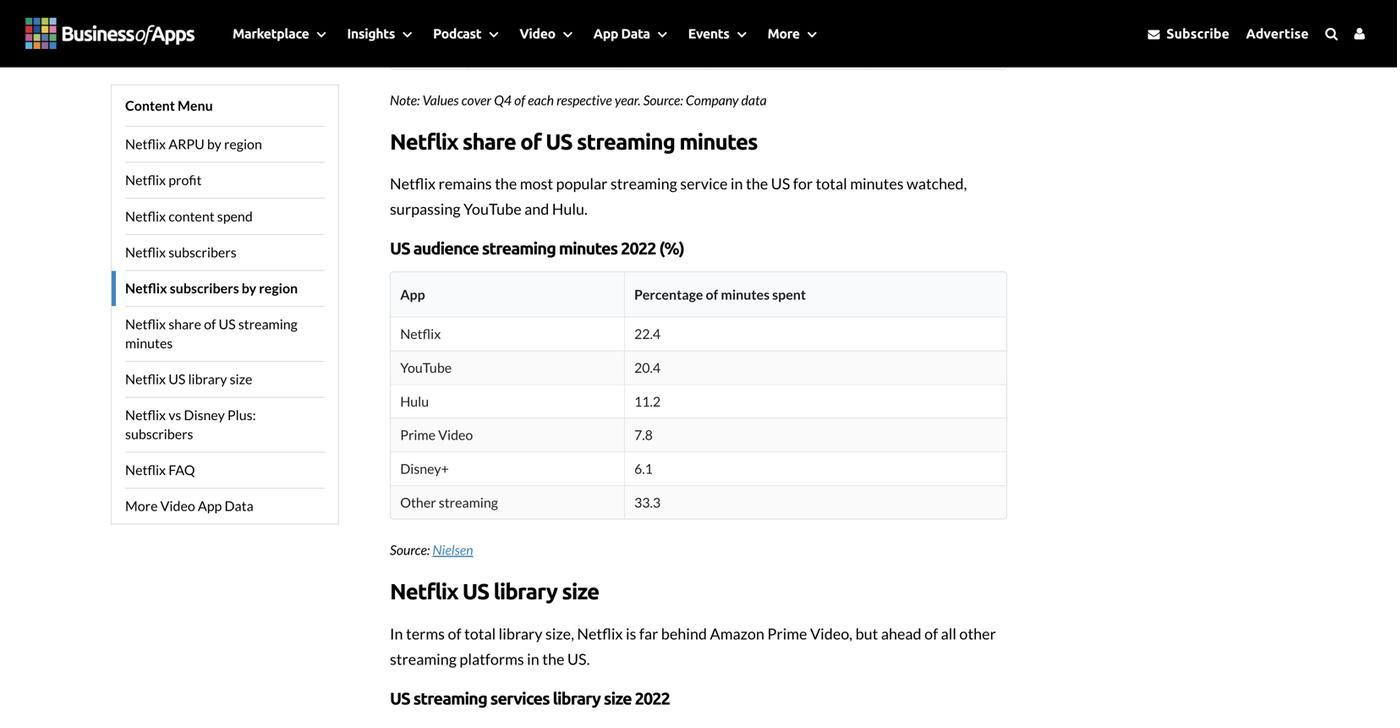Task type: vqa. For each thing, say whether or not it's contained in the screenshot.
Library inside In terms of total library size, Netflix is far behind Amazon Prime Video, but ahead of all other streaming platforms in the US.
yes



Task type: locate. For each thing, give the bounding box(es) containing it.
more inside more video app data link
[[125, 498, 158, 514]]

0 vertical spatial in
[[731, 174, 743, 193]]

1 horizontal spatial netflix us library size
[[390, 579, 599, 604]]

total
[[816, 174, 847, 193], [464, 624, 496, 643]]

netflix faq link
[[125, 452, 325, 488]]

0 vertical spatial region
[[224, 136, 262, 152]]

0 horizontal spatial video
[[160, 498, 195, 514]]

1 vertical spatial video
[[438, 427, 473, 443]]

2022 down far
[[635, 689, 670, 708]]

netflix left is
[[577, 624, 623, 643]]

2022 left '(%)'
[[621, 239, 656, 258]]

minutes inside 'netflix share of us streaming minutes'
[[125, 335, 173, 351]]

1 horizontal spatial more
[[768, 26, 800, 41]]

by right arpu
[[207, 136, 221, 152]]

1 vertical spatial app
[[400, 286, 425, 303]]

events
[[688, 26, 729, 41]]

netflix
[[390, 129, 458, 154], [125, 136, 166, 152], [125, 172, 166, 188], [390, 174, 436, 193], [125, 208, 166, 224], [125, 244, 166, 260], [125, 280, 167, 296], [125, 316, 166, 332], [400, 326, 441, 342], [125, 371, 166, 387], [125, 407, 166, 423], [125, 462, 166, 478], [390, 579, 458, 604], [577, 624, 623, 643]]

more inside more link
[[768, 26, 800, 41]]

netflix us library size
[[125, 371, 252, 387], [390, 579, 599, 604]]

note: values cover q4 of each respective year. source: company data
[[390, 92, 767, 108]]

total inside netflix remains the most popular streaming service in the us for total minutes watched, surpassing youtube and hulu.
[[816, 174, 847, 193]]

prime inside in terms of total library size, netflix is far behind amazon prime video, but ahead of all other streaming platforms in the us.
[[767, 624, 807, 643]]

more right the events link
[[768, 26, 800, 41]]

streaming up 'nielsen'
[[439, 494, 498, 511]]

content menu
[[125, 97, 213, 114]]

prime inside netflix share of streaming minutes in the united states element
[[400, 427, 436, 443]]

advertise
[[1246, 26, 1309, 41]]

source: right year. at left top
[[643, 92, 683, 108]]

size up size,
[[562, 579, 599, 604]]

netflix arpu by region
[[125, 136, 262, 152]]

netflix us library size down nielsen link
[[390, 579, 599, 604]]

subscribers inside netflix subscribers by region link
[[170, 280, 239, 296]]

more for more video app data
[[125, 498, 158, 514]]

netflix content spend
[[125, 208, 253, 224]]

netflix share of streaming minutes in the united states element
[[390, 271, 1007, 520]]

1 horizontal spatial the
[[542, 650, 564, 668]]

us left audience
[[390, 239, 410, 258]]

in inside in terms of total library size, netflix is far behind amazon prime video, but ahead of all other streaming platforms in the us.
[[527, 650, 539, 668]]

hulu.
[[552, 200, 588, 218]]

region up netflix profit link on the left of page
[[224, 136, 262, 152]]

user image
[[1354, 27, 1365, 40]]

us down nielsen link
[[462, 579, 489, 604]]

library up disney on the left bottom of page
[[188, 371, 227, 387]]

service
[[680, 174, 728, 193]]

netflix up surpassing
[[390, 174, 436, 193]]

streaming down terms in the bottom left of the page
[[390, 650, 457, 668]]

size
[[230, 371, 252, 387], [562, 579, 599, 604], [604, 689, 631, 708]]

of up most
[[520, 129, 541, 154]]

netflix left vs
[[125, 407, 166, 423]]

1 horizontal spatial in
[[731, 174, 743, 193]]

video up each
[[519, 26, 555, 41]]

remains
[[439, 174, 492, 193]]

us left for
[[771, 174, 790, 193]]

1 horizontal spatial video
[[438, 427, 473, 443]]

popular
[[556, 174, 608, 193]]

33.3
[[634, 494, 661, 511]]

netflix us library size up vs
[[125, 371, 252, 387]]

arpu
[[168, 136, 205, 152]]

netflix share of us streaming minutes
[[390, 129, 757, 154], [125, 316, 298, 351]]

faq
[[168, 462, 195, 478]]

streaming down year. at left top
[[577, 129, 675, 154]]

search image
[[1325, 27, 1338, 40]]

netflix share of us streaming minutes down note: values cover q4 of each respective year. source: company data
[[390, 129, 757, 154]]

0 vertical spatial subscribers
[[168, 244, 237, 260]]

minutes left watched,
[[850, 174, 904, 193]]

0 vertical spatial size
[[230, 371, 252, 387]]

1 horizontal spatial prime
[[767, 624, 807, 643]]

0 horizontal spatial by
[[207, 136, 221, 152]]

total up platforms
[[464, 624, 496, 643]]

netflix inside 'link'
[[125, 371, 166, 387]]

of right q4 in the top left of the page
[[514, 92, 525, 108]]

region down netflix subscribers link at top left
[[259, 280, 298, 296]]

0 horizontal spatial share
[[168, 316, 201, 332]]

subscribers down netflix subscribers link at top left
[[170, 280, 239, 296]]

app down audience
[[400, 286, 425, 303]]

subscribers up the netflix subscribers by region
[[168, 244, 237, 260]]

netflix us library size inside 'link'
[[125, 371, 252, 387]]

vs
[[168, 407, 181, 423]]

video link
[[507, 0, 581, 67]]

2 vertical spatial video
[[160, 498, 195, 514]]

all
[[941, 624, 956, 643]]

minutes
[[679, 129, 757, 154], [850, 174, 904, 193], [559, 239, 618, 258], [721, 286, 770, 303], [125, 335, 173, 351]]

respective
[[557, 92, 612, 108]]

0 horizontal spatial data
[[225, 498, 253, 514]]

of down the netflix subscribers by region
[[204, 316, 216, 332]]

video for prime video
[[438, 427, 473, 443]]

us
[[546, 129, 572, 154], [771, 174, 790, 193], [390, 239, 410, 258], [219, 316, 236, 332], [168, 371, 186, 387], [462, 579, 489, 604], [390, 689, 410, 708]]

spent
[[772, 286, 806, 303]]

2 horizontal spatial video
[[519, 26, 555, 41]]

by down netflix subscribers link at top left
[[242, 280, 256, 296]]

0 vertical spatial total
[[816, 174, 847, 193]]

app inside netflix share of streaming minutes in the united states element
[[400, 286, 425, 303]]

1 horizontal spatial app
[[400, 286, 425, 303]]

1 horizontal spatial share
[[462, 129, 516, 154]]

1 vertical spatial region
[[259, 280, 298, 296]]

2 vertical spatial subscribers
[[125, 426, 193, 442]]

the left us.
[[542, 650, 564, 668]]

0 horizontal spatial app
[[198, 498, 222, 514]]

7.8
[[634, 427, 653, 443]]

by for arpu
[[207, 136, 221, 152]]

1 vertical spatial in
[[527, 650, 539, 668]]

in right 'service'
[[731, 174, 743, 193]]

amazon
[[710, 624, 764, 643]]

library
[[188, 371, 227, 387], [493, 579, 557, 604], [499, 624, 542, 643], [553, 689, 600, 708]]

data up year. at left top
[[621, 26, 650, 41]]

(%)
[[659, 239, 684, 258]]

1 vertical spatial by
[[242, 280, 256, 296]]

1 vertical spatial youtube
[[400, 359, 452, 376]]

percentage
[[634, 286, 703, 303]]

data down netflix faq link
[[225, 498, 253, 514]]

streaming left 'service'
[[610, 174, 677, 193]]

2 vertical spatial app
[[198, 498, 222, 514]]

netflix inside in terms of total library size, netflix is far behind amazon prime video, but ahead of all other streaming platforms in the us.
[[577, 624, 623, 643]]

in up us streaming services library size 2022
[[527, 650, 539, 668]]

year.
[[615, 92, 641, 108]]

region inside netflix subscribers by region link
[[259, 280, 298, 296]]

netflix up hulu
[[400, 326, 441, 342]]

size inside 'link'
[[230, 371, 252, 387]]

video down faq
[[160, 498, 195, 514]]

nielsen link
[[432, 542, 473, 558]]

20.4
[[634, 359, 661, 376]]

library inside in terms of total library size, netflix is far behind amazon prime video, but ahead of all other streaming platforms in the us.
[[499, 624, 542, 643]]

behind
[[661, 624, 707, 643]]

netflix subscribers
[[125, 244, 237, 260]]

6.1
[[634, 460, 653, 477]]

2022
[[621, 239, 656, 258], [635, 689, 670, 708]]

prime left video,
[[767, 624, 807, 643]]

netflix down netflix content spend
[[125, 244, 166, 260]]

0 vertical spatial data
[[621, 26, 650, 41]]

more down the netflix faq at the bottom of the page
[[125, 498, 158, 514]]

minutes left spent
[[721, 286, 770, 303]]

services
[[490, 689, 549, 708]]

in inside netflix remains the most popular streaming service in the us for total minutes watched, surpassing youtube and hulu.
[[731, 174, 743, 193]]

22.4
[[634, 326, 661, 342]]

us inside netflix remains the most popular streaming service in the us for total minutes watched, surpassing youtube and hulu.
[[771, 174, 790, 193]]

region
[[224, 136, 262, 152], [259, 280, 298, 296]]

total right for
[[816, 174, 847, 193]]

0 horizontal spatial size
[[230, 371, 252, 387]]

netflix inside netflix remains the most popular streaming service in the us for total minutes watched, surpassing youtube and hulu.
[[390, 174, 436, 193]]

minutes up vs
[[125, 335, 173, 351]]

0 horizontal spatial netflix us library size
[[125, 371, 252, 387]]

subscribers inside netflix vs disney plus: subscribers
[[125, 426, 193, 442]]

2 horizontal spatial the
[[746, 174, 768, 193]]

0 horizontal spatial youtube
[[400, 359, 452, 376]]

and
[[524, 200, 549, 218]]

0 vertical spatial prime
[[400, 427, 436, 443]]

app down netflix faq link
[[198, 498, 222, 514]]

streaming
[[577, 129, 675, 154], [610, 174, 677, 193], [482, 239, 556, 258], [238, 316, 298, 332], [439, 494, 498, 511], [390, 650, 457, 668], [413, 689, 487, 708]]

0 vertical spatial by
[[207, 136, 221, 152]]

library up platforms
[[499, 624, 542, 643]]

watched,
[[907, 174, 967, 193]]

1 vertical spatial source:
[[390, 542, 430, 558]]

1 vertical spatial share
[[168, 316, 201, 332]]

0 horizontal spatial netflix share of us streaming minutes
[[125, 316, 298, 351]]

0 vertical spatial 2022
[[621, 239, 656, 258]]

1 vertical spatial size
[[562, 579, 599, 604]]

1 horizontal spatial youtube
[[464, 200, 522, 218]]

1 vertical spatial total
[[464, 624, 496, 643]]

share
[[462, 129, 516, 154], [168, 316, 201, 332]]

app right video link
[[593, 26, 618, 41]]

subscribers down vs
[[125, 426, 193, 442]]

us down netflix subscribers by region link
[[219, 316, 236, 332]]

0 horizontal spatial in
[[527, 650, 539, 668]]

of
[[514, 92, 525, 108], [520, 129, 541, 154], [706, 286, 718, 303], [204, 316, 216, 332], [448, 624, 461, 643], [924, 624, 938, 643]]

region for netflix subscribers by region
[[259, 280, 298, 296]]

share down the "cover"
[[462, 129, 516, 154]]

subscribers
[[168, 244, 237, 260], [170, 280, 239, 296], [125, 426, 193, 442]]

but
[[856, 624, 878, 643]]

size down is
[[604, 689, 631, 708]]

0 horizontal spatial total
[[464, 624, 496, 643]]

video up disney+
[[438, 427, 473, 443]]

by
[[207, 136, 221, 152], [242, 280, 256, 296]]

more for more
[[768, 26, 800, 41]]

in
[[390, 624, 403, 643]]

us up vs
[[168, 371, 186, 387]]

the
[[495, 174, 517, 193], [746, 174, 768, 193], [542, 650, 564, 668]]

0 horizontal spatial more
[[125, 498, 158, 514]]

netflix up netflix vs disney plus: subscribers
[[125, 371, 166, 387]]

0 horizontal spatial prime
[[400, 427, 436, 443]]

streaming down and
[[482, 239, 556, 258]]

prime down hulu
[[400, 427, 436, 443]]

2 horizontal spatial app
[[593, 26, 618, 41]]

0 vertical spatial netflix us library size
[[125, 371, 252, 387]]

data
[[621, 26, 650, 41], [225, 498, 253, 514]]

1 vertical spatial more
[[125, 498, 158, 514]]

youtube down remains
[[464, 200, 522, 218]]

note:
[[390, 92, 420, 108]]

the left for
[[746, 174, 768, 193]]

video inside netflix share of streaming minutes in the united states element
[[438, 427, 473, 443]]

2 horizontal spatial size
[[604, 689, 631, 708]]

region inside netflix arpu by region link
[[224, 136, 262, 152]]

source: left 'nielsen'
[[390, 542, 430, 558]]

netflix share of us streaming minutes down the netflix subscribers by region
[[125, 316, 298, 351]]

in
[[731, 174, 743, 193], [527, 650, 539, 668]]

size up plus:
[[230, 371, 252, 387]]

0 vertical spatial youtube
[[464, 200, 522, 218]]

youtube up hulu
[[400, 359, 452, 376]]

1 horizontal spatial size
[[562, 579, 599, 604]]

netflix vs disney plus: subscribers link
[[125, 397, 325, 452]]

subscribers inside netflix subscribers link
[[168, 244, 237, 260]]

nielsen
[[432, 542, 473, 558]]

1 horizontal spatial netflix share of us streaming minutes
[[390, 129, 757, 154]]

1 horizontal spatial by
[[242, 280, 256, 296]]

0 vertical spatial more
[[768, 26, 800, 41]]

source:
[[643, 92, 683, 108], [390, 542, 430, 558]]

netflix share of us streaming minutes link
[[125, 306, 325, 361]]

1 horizontal spatial source:
[[643, 92, 683, 108]]

netflix us library size link
[[125, 361, 325, 397]]

of left all
[[924, 624, 938, 643]]

netflix down netflix subscribers
[[125, 280, 167, 296]]

1 vertical spatial netflix share of us streaming minutes
[[125, 316, 298, 351]]

1 horizontal spatial total
[[816, 174, 847, 193]]

0 vertical spatial app
[[593, 26, 618, 41]]

share down the netflix subscribers by region
[[168, 316, 201, 332]]

minutes down "hulu."
[[559, 239, 618, 258]]

0 horizontal spatial the
[[495, 174, 517, 193]]

the left most
[[495, 174, 517, 193]]

netflix down netflix profit
[[125, 208, 166, 224]]

1 vertical spatial subscribers
[[170, 280, 239, 296]]

1 vertical spatial prime
[[767, 624, 807, 643]]



Task type: describe. For each thing, give the bounding box(es) containing it.
netflix left faq
[[125, 462, 166, 478]]

us down in
[[390, 689, 410, 708]]

of right terms in the bottom left of the page
[[448, 624, 461, 643]]

most
[[520, 174, 553, 193]]

video for more video app data
[[160, 498, 195, 514]]

us inside 'netflix share of us streaming minutes'
[[219, 316, 236, 332]]

podcast
[[433, 26, 481, 41]]

each
[[528, 92, 554, 108]]

netflix faq
[[125, 462, 195, 478]]

app data
[[593, 26, 650, 41]]

envelope image
[[1148, 28, 1160, 40]]

other
[[959, 624, 996, 643]]

podcast link
[[420, 0, 507, 67]]

company
[[686, 92, 739, 108]]

netflix subscribers link
[[125, 234, 325, 270]]

11.2
[[634, 393, 661, 410]]

netflix content spend link
[[125, 198, 325, 234]]

us down each
[[546, 129, 572, 154]]

more video app data link
[[125, 488, 325, 524]]

marketplace link
[[220, 0, 334, 67]]

streaming inside in terms of total library size, netflix is far behind amazon prime video, but ahead of all other streaming platforms in the us.
[[390, 650, 457, 668]]

in terms of total library size, netflix is far behind amazon prime video, but ahead of all other streaming platforms in the us.
[[390, 624, 996, 668]]

streaming down netflix subscribers by region link
[[238, 316, 298, 332]]

0 vertical spatial netflix share of us streaming minutes
[[390, 129, 757, 154]]

app for app data
[[593, 26, 618, 41]]

percentage of minutes spent
[[634, 286, 806, 303]]

by for subscribers
[[242, 280, 256, 296]]

prime video
[[400, 427, 473, 443]]

minutes inside netflix share of streaming minutes in the united states element
[[721, 286, 770, 303]]

far
[[639, 624, 658, 643]]

ahead
[[881, 624, 922, 643]]

events link
[[675, 0, 755, 67]]

netflix subscribers by region link
[[125, 270, 325, 306]]

more link
[[755, 0, 825, 67]]

surpassing
[[390, 200, 461, 218]]

library up size,
[[493, 579, 557, 604]]

library down us.
[[553, 689, 600, 708]]

more video app data
[[125, 498, 253, 514]]

marketplace
[[233, 26, 309, 41]]

us streaming services library size 2022
[[390, 689, 670, 708]]

netflix share of us streaming minutes inside netflix share of us streaming minutes link
[[125, 316, 298, 351]]

content
[[125, 97, 175, 114]]

netflix profit link
[[125, 162, 325, 198]]

us.
[[567, 650, 590, 668]]

netflix arpu by region link
[[125, 126, 325, 162]]

1 horizontal spatial data
[[621, 26, 650, 41]]

netflix vs disney plus: subscribers
[[125, 407, 256, 442]]

app for app
[[400, 286, 425, 303]]

plus:
[[227, 407, 256, 423]]

the inside in terms of total library size, netflix is far behind amazon prime video, but ahead of all other streaming platforms in the us.
[[542, 650, 564, 668]]

q4
[[494, 92, 512, 108]]

audience
[[413, 239, 479, 258]]

region for netflix arpu by region
[[224, 136, 262, 152]]

us audience streaming minutes 2022 (%)
[[390, 239, 684, 258]]

netflix down "values"
[[390, 129, 458, 154]]

insights link
[[334, 0, 420, 67]]

youtube inside netflix share of streaming minutes in the united states element
[[400, 359, 452, 376]]

0 vertical spatial source:
[[643, 92, 683, 108]]

netflix down the netflix subscribers by region
[[125, 316, 166, 332]]

netflix up terms in the bottom left of the page
[[390, 579, 458, 604]]

0 vertical spatial share
[[462, 129, 516, 154]]

netflix down content
[[125, 136, 166, 152]]

subscribers for netflix subscribers by region
[[170, 280, 239, 296]]

of right percentage
[[706, 286, 718, 303]]

spend
[[217, 208, 253, 224]]

app data link
[[581, 0, 675, 67]]

content
[[168, 208, 215, 224]]

1 vertical spatial data
[[225, 498, 253, 514]]

values
[[422, 92, 459, 108]]

netflix left profit
[[125, 172, 166, 188]]

disney+
[[400, 460, 449, 477]]

is
[[626, 624, 636, 643]]

share inside 'netflix share of us streaming minutes'
[[168, 316, 201, 332]]

1 vertical spatial 2022
[[635, 689, 670, 708]]

0 horizontal spatial source:
[[390, 542, 430, 558]]

hulu
[[400, 393, 429, 410]]

other
[[400, 494, 436, 511]]

netflix inside netflix vs disney plus: subscribers
[[125, 407, 166, 423]]

minutes inside netflix remains the most popular streaming service in the us for total minutes watched, surpassing youtube and hulu.
[[850, 174, 904, 193]]

subscribers for netflix subscribers
[[168, 244, 237, 260]]

streaming down platforms
[[413, 689, 487, 708]]

of inside 'netflix share of us streaming minutes'
[[204, 316, 216, 332]]

source: nielsen
[[390, 542, 473, 558]]

library inside 'link'
[[188, 371, 227, 387]]

advertise link
[[1239, 17, 1316, 50]]

minutes down company
[[679, 129, 757, 154]]

netflix profit
[[125, 172, 202, 188]]

total inside in terms of total library size, netflix is far behind amazon prime video, but ahead of all other streaming platforms in the us.
[[464, 624, 496, 643]]

menu
[[178, 97, 213, 114]]

0 vertical spatial video
[[519, 26, 555, 41]]

for
[[793, 174, 813, 193]]

profit
[[168, 172, 202, 188]]

size,
[[545, 624, 574, 643]]

netflix subscribers by region
[[125, 280, 298, 296]]

disney
[[184, 407, 225, 423]]

subscribe
[[1163, 26, 1230, 41]]

other streaming
[[400, 494, 498, 511]]

netflix remains the most popular streaming service in the us for total minutes watched, surpassing youtube and hulu.
[[390, 174, 967, 218]]

youtube inside netflix remains the most popular streaming service in the us for total minutes watched, surpassing youtube and hulu.
[[464, 200, 522, 218]]

us inside 'link'
[[168, 371, 186, 387]]

insights
[[347, 26, 395, 41]]

video,
[[810, 624, 853, 643]]

1 vertical spatial netflix us library size
[[390, 579, 599, 604]]

subscribe link
[[1141, 17, 1236, 50]]

2 vertical spatial size
[[604, 689, 631, 708]]

streaming inside netflix remains the most popular streaming service in the us for total minutes watched, surpassing youtube and hulu.
[[610, 174, 677, 193]]

terms
[[406, 624, 445, 643]]

platforms
[[460, 650, 524, 668]]

data
[[741, 92, 767, 108]]

cover
[[461, 92, 491, 108]]



